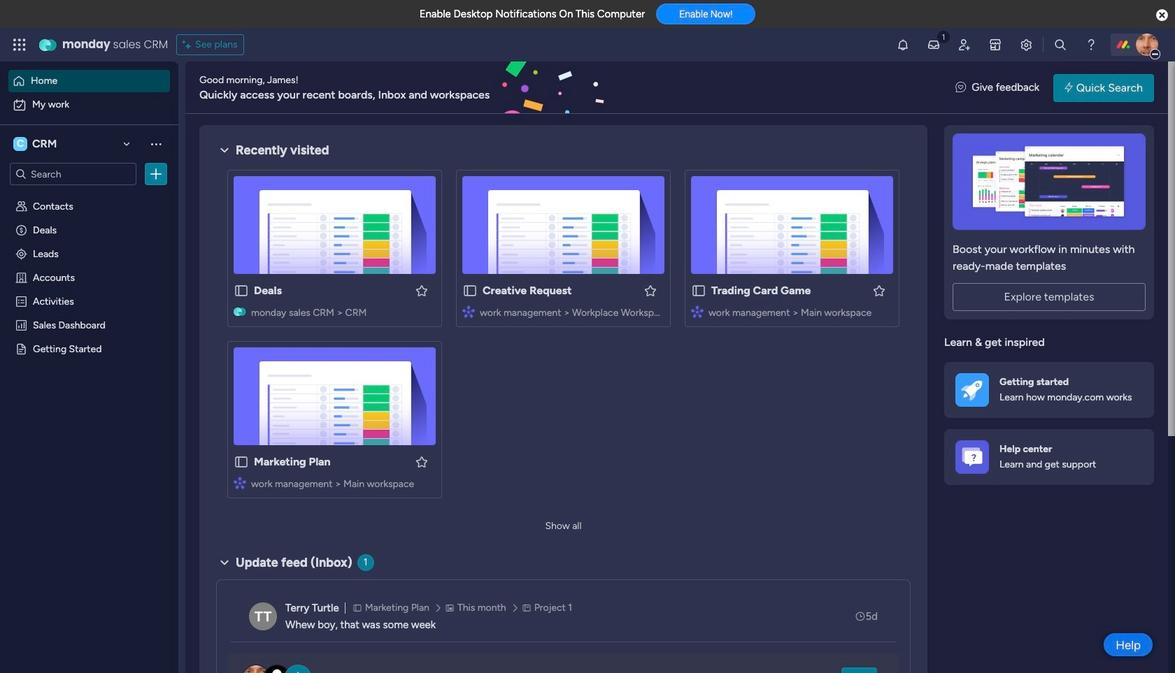 Task type: vqa. For each thing, say whether or not it's contained in the screenshot.
right component icon
no



Task type: locate. For each thing, give the bounding box(es) containing it.
1 horizontal spatial public board image
[[462, 283, 478, 299]]

1 public board image from the left
[[234, 283, 249, 299]]

select product image
[[13, 38, 27, 52]]

0 horizontal spatial public board image
[[15, 342, 28, 355]]

workspace options image
[[149, 137, 163, 151]]

invite members image
[[958, 38, 972, 52]]

list box
[[0, 191, 178, 550]]

close update feed (inbox) image
[[216, 555, 233, 572]]

1 image
[[937, 29, 950, 44]]

public board image
[[234, 283, 249, 299], [462, 283, 478, 299]]

v2 bolt switch image
[[1065, 80, 1073, 95]]

add to favorites image
[[415, 284, 429, 298], [872, 284, 886, 298], [415, 455, 429, 469]]

terry turtle image
[[249, 603, 277, 631]]

emails settings image
[[1019, 38, 1033, 52]]

close recently visited image
[[216, 142, 233, 159]]

0 horizontal spatial public board image
[[234, 283, 249, 299]]

2 horizontal spatial public board image
[[691, 283, 707, 299]]

option
[[8, 70, 170, 92], [8, 94, 170, 116], [0, 193, 178, 196]]

notifications image
[[896, 38, 910, 52]]

quick search results list box
[[216, 159, 911, 516]]

james peterson image
[[1136, 34, 1159, 56]]

templates image image
[[957, 134, 1142, 230]]

public board image
[[691, 283, 707, 299], [15, 342, 28, 355], [234, 455, 249, 470]]

workspace selection element
[[13, 136, 59, 153]]

1 vertical spatial option
[[8, 94, 170, 116]]

2 vertical spatial public board image
[[234, 455, 249, 470]]

0 vertical spatial public board image
[[691, 283, 707, 299]]

v2 user feedback image
[[956, 80, 966, 96]]

search everything image
[[1054, 38, 1068, 52]]

1 horizontal spatial public board image
[[234, 455, 249, 470]]



Task type: describe. For each thing, give the bounding box(es) containing it.
workspace image
[[13, 136, 27, 152]]

1 vertical spatial public board image
[[15, 342, 28, 355]]

help image
[[1084, 38, 1098, 52]]

help center element
[[944, 429, 1154, 485]]

see plans image
[[183, 37, 195, 52]]

add to favorites image
[[644, 284, 658, 298]]

public dashboard image
[[15, 318, 28, 332]]

2 public board image from the left
[[462, 283, 478, 299]]

options image
[[149, 167, 163, 181]]

0 vertical spatial option
[[8, 70, 170, 92]]

2 vertical spatial option
[[0, 193, 178, 196]]

getting started element
[[944, 362, 1154, 418]]

monday marketplace image
[[989, 38, 1003, 52]]

dapulse close image
[[1156, 8, 1168, 22]]

1 element
[[357, 555, 374, 572]]

Search in workspace field
[[29, 166, 117, 182]]

update feed image
[[927, 38, 941, 52]]



